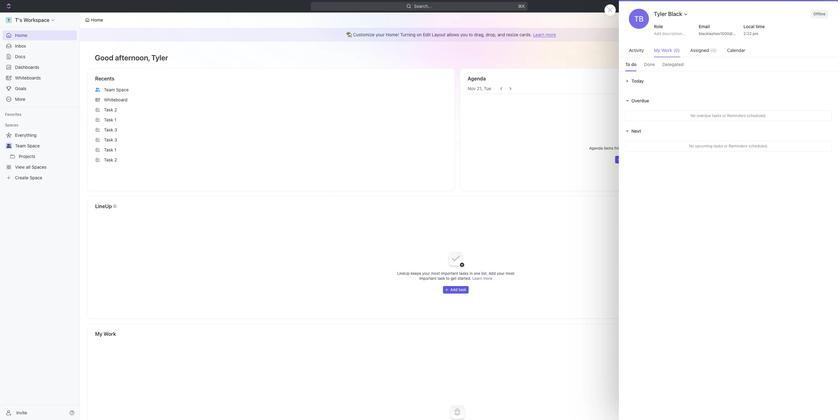 Task type: describe. For each thing, give the bounding box(es) containing it.
upgrade
[[761, 3, 779, 9]]

2 vertical spatial space
[[30, 175, 42, 180]]

task 2 link
[[93, 105, 450, 115]]

task 2
[[104, 107, 117, 112]]

delegated
[[663, 62, 684, 67]]

afternoon,
[[115, 53, 150, 62]]

dashboards link
[[3, 62, 77, 72]]

email
[[699, 24, 710, 29]]

0 vertical spatial team space link
[[93, 85, 450, 95]]

favorites button
[[3, 111, 24, 118]]

next
[[632, 128, 641, 134]]

scheduled. for next
[[749, 144, 768, 148]]

0 horizontal spatial team space link
[[15, 141, 76, 151]]

2 vertical spatial more
[[483, 276, 492, 281]]

create
[[15, 175, 28, 180]]

work for my work
[[104, 331, 116, 337]]

black
[[668, 11, 682, 17]]

work for my work (0)
[[662, 48, 672, 53]]

lineup for lineup keeps your most important tasks in one list. add your most important task to get started.
[[397, 271, 410, 276]]

tue
[[484, 86, 491, 91]]

role
[[654, 24, 663, 29]]

offline
[[814, 12, 826, 16]]

recents
[[95, 76, 114, 81]]

whiteboard
[[104, 97, 127, 102]]

1 horizontal spatial tyler
[[654, 11, 667, 17]]

show
[[658, 146, 667, 151]]

email blacklashes1000@gmail.com
[[699, 24, 752, 36]]

nov 21, tue
[[468, 86, 491, 91]]

whiteboard link
[[93, 95, 450, 105]]

task 3 for 2nd task 3 link from the bottom
[[104, 127, 117, 132]]

2 vertical spatial learn more link
[[472, 276, 492, 281]]

1 task 3 link from the top
[[93, 125, 450, 135]]

nov
[[468, 86, 476, 91]]

my work (0)
[[654, 48, 680, 53]]

tb
[[635, 14, 644, 23]]

task inside lineup keeps your most important tasks in one list. add your most important task to get started.
[[438, 276, 445, 281]]

more button
[[3, 94, 77, 104]]

lineup for lineup
[[95, 204, 112, 209]]

turning
[[400, 32, 416, 37]]

1 for task 1
[[114, 117, 116, 122]]

do
[[631, 62, 637, 67]]

‎task 2 link
[[93, 155, 450, 165]]

3 for 1st task 3 link from the bottom
[[114, 137, 117, 142]]

learn more
[[472, 276, 492, 281]]

21,
[[477, 86, 483, 91]]

add task button
[[443, 286, 469, 294]]

‎task 2
[[104, 157, 117, 163]]

invite
[[16, 410, 27, 415]]

overdue button
[[625, 98, 651, 103]]

task for task 2 link
[[104, 107, 113, 112]]

0 vertical spatial home
[[91, 17, 103, 23]]

to do button
[[625, 58, 637, 71]]

1 for ‎task 1
[[114, 147, 116, 152]]

0 horizontal spatial spaces
[[5, 123, 18, 127]]

items
[[604, 146, 614, 151]]

drag,
[[474, 32, 485, 37]]

done button
[[644, 58, 655, 71]]

description...
[[662, 31, 685, 36]]

1 horizontal spatial learn
[[533, 32, 545, 37]]

on
[[417, 32, 422, 37]]

t's workspace
[[15, 17, 49, 23]]

add inside role add description...
[[654, 31, 661, 36]]

will
[[651, 146, 657, 151]]

assigned (0)
[[690, 48, 717, 53]]

done
[[644, 62, 655, 67]]

1 (0) from the left
[[674, 48, 680, 53]]

favorites
[[5, 112, 22, 117]]

my for my work (0)
[[654, 48, 660, 53]]

task 1
[[104, 117, 116, 122]]

or for overdue
[[723, 113, 726, 118]]

your right list. at the right of page
[[497, 271, 505, 276]]

view all spaces
[[15, 164, 47, 170]]

tasks for next
[[714, 144, 723, 148]]

to inside lineup keeps your most important tasks in one list. add your most important task to get started.
[[446, 276, 450, 281]]

scheduled. for overdue
[[747, 113, 767, 118]]

inbox link
[[3, 41, 77, 51]]

started.
[[458, 276, 471, 281]]

good afternoon, tyler
[[95, 53, 168, 62]]

activity
[[629, 48, 644, 53]]

resize
[[506, 32, 518, 37]]

agenda for agenda items from your calendars will show here. learn more
[[589, 146, 603, 151]]

tasks for overdue
[[712, 113, 722, 118]]

tyler black
[[654, 11, 682, 17]]

t's
[[15, 17, 22, 23]]

add inside button
[[450, 287, 458, 292]]

today
[[632, 78, 644, 83]]

2:22
[[744, 31, 752, 36]]

2 (0) from the left
[[711, 48, 717, 53]]

docs link
[[3, 52, 77, 62]]

role add description...
[[654, 24, 685, 36]]

team inside tree
[[15, 143, 26, 148]]

0 vertical spatial to
[[469, 32, 473, 37]]

spaces inside 'link'
[[32, 164, 47, 170]]

local
[[744, 24, 755, 29]]

team space inside tree
[[15, 143, 40, 148]]

3 for 2nd task 3 link from the bottom
[[114, 127, 117, 132]]

learn more link for 🏡 customize your home! turning on edit layout allows you to drag, drop, and resize cards. learn more
[[533, 32, 556, 37]]

in
[[470, 271, 473, 276]]

t's workspace, , element
[[6, 17, 12, 23]]

my work
[[95, 331, 116, 337]]

next button
[[625, 128, 643, 134]]

🏡 customize your home! turning on edit layout allows you to drag, drop, and resize cards. learn more
[[346, 32, 556, 37]]

manage cards
[[799, 17, 829, 23]]

agenda for agenda
[[468, 76, 486, 81]]

goals link
[[3, 84, 77, 94]]

add inside lineup keeps your most important tasks in one list. add your most important task to get started.
[[489, 271, 496, 276]]

dashboards
[[15, 65, 39, 70]]

task 3 for 1st task 3 link from the bottom
[[104, 137, 117, 142]]

task for 1st task 3 link from the bottom
[[104, 137, 113, 142]]

today button
[[625, 78, 646, 83]]

from
[[615, 146, 623, 151]]

whiteboards
[[15, 75, 41, 80]]

everything link
[[3, 130, 76, 140]]

projects link
[[19, 152, 76, 162]]

blacklashes1000@gmail.com
[[699, 31, 752, 36]]

and
[[498, 32, 505, 37]]

overdue
[[697, 113, 711, 118]]

user group image
[[95, 88, 100, 92]]

add task button
[[443, 286, 469, 294]]

manage cards button
[[795, 15, 833, 25]]

layout
[[432, 32, 446, 37]]

view all spaces link
[[3, 162, 76, 172]]

goals
[[15, 86, 26, 91]]



Task type: locate. For each thing, give the bounding box(es) containing it.
docs
[[15, 54, 25, 59]]

learn more link right the cards. at the right
[[533, 32, 556, 37]]

1 horizontal spatial team space
[[104, 87, 129, 92]]

sidebar navigation
[[0, 13, 81, 420]]

team
[[104, 87, 115, 92], [15, 143, 26, 148]]

1 horizontal spatial my
[[654, 48, 660, 53]]

tasks
[[712, 113, 722, 118], [714, 144, 723, 148], [459, 271, 469, 276]]

🏡
[[346, 32, 352, 37]]

1 horizontal spatial team
[[104, 87, 115, 92]]

1 vertical spatial space
[[27, 143, 40, 148]]

2 3 from the top
[[114, 137, 117, 142]]

0 horizontal spatial team
[[15, 143, 26, 148]]

1 vertical spatial more
[[689, 146, 698, 151]]

task up ‎task 1
[[104, 137, 113, 142]]

2 down ‎task 1
[[114, 157, 117, 163]]

team space link up task 2 link
[[93, 85, 450, 95]]

learn more link right here. on the top right of the page
[[678, 146, 698, 151]]

most right keeps
[[431, 271, 440, 276]]

team right user group image
[[104, 87, 115, 92]]

1 vertical spatial learn
[[678, 146, 688, 151]]

1 vertical spatial team
[[15, 143, 26, 148]]

more down list. at the right of page
[[483, 276, 492, 281]]

‎task down ‎task 1
[[104, 157, 113, 163]]

tree containing everything
[[3, 130, 77, 183]]

1 most from the left
[[431, 271, 440, 276]]

1 vertical spatial no
[[689, 144, 694, 148]]

my for my work
[[95, 331, 102, 337]]

1 vertical spatial ‎task
[[104, 157, 113, 163]]

list.
[[481, 271, 488, 276]]

1 horizontal spatial learn more link
[[533, 32, 556, 37]]

no overdue tasks or reminders scheduled.
[[691, 113, 767, 118]]

learn more link for agenda items from your calendars will show here. learn more
[[678, 146, 698, 151]]

task 3 link up ‎task 2 link
[[93, 135, 450, 145]]

or right upcoming
[[724, 144, 728, 148]]

1 vertical spatial lineup
[[397, 271, 410, 276]]

you
[[460, 32, 468, 37]]

0 horizontal spatial learn more link
[[472, 276, 492, 281]]

1 2 from the top
[[114, 107, 117, 112]]

tyler
[[654, 11, 667, 17], [151, 53, 168, 62]]

1 vertical spatial team space
[[15, 143, 40, 148]]

new button
[[785, 1, 807, 11]]

2 most from the left
[[506, 271, 515, 276]]

0 vertical spatial team space
[[104, 87, 129, 92]]

1 up the ‎task 2
[[114, 147, 116, 152]]

task 3 down task 1
[[104, 127, 117, 132]]

1 horizontal spatial important
[[441, 271, 458, 276]]

0 horizontal spatial (0)
[[674, 48, 680, 53]]

2 task 3 from the top
[[104, 137, 117, 142]]

0 vertical spatial learn
[[533, 32, 545, 37]]

2 down whiteboard
[[114, 107, 117, 112]]

1 vertical spatial 3
[[114, 137, 117, 142]]

0 horizontal spatial team space
[[15, 143, 40, 148]]

home inside 'sidebar' navigation
[[15, 33, 27, 38]]

add task
[[450, 287, 466, 292]]

learn right here. on the top right of the page
[[678, 146, 688, 151]]

home!
[[386, 32, 399, 37]]

1 vertical spatial team space link
[[15, 141, 76, 151]]

lineup
[[95, 204, 112, 209], [397, 271, 410, 276]]

2 vertical spatial learn
[[472, 276, 482, 281]]

2 for ‎task 2
[[114, 157, 117, 163]]

⌘k
[[518, 3, 525, 9]]

1 vertical spatial task
[[459, 287, 466, 292]]

local time 2:22 pm
[[744, 24, 765, 36]]

cards
[[817, 17, 829, 23]]

1 vertical spatial learn more link
[[678, 146, 698, 151]]

important
[[441, 271, 458, 276], [419, 276, 437, 281]]

add
[[654, 31, 661, 36], [489, 271, 496, 276], [450, 287, 458, 292]]

‎task
[[104, 147, 113, 152], [104, 157, 113, 163]]

tasks right overdue
[[712, 113, 722, 118]]

pm
[[753, 31, 759, 36]]

manage
[[799, 17, 815, 23]]

0 vertical spatial task 3
[[104, 127, 117, 132]]

tasks right upcoming
[[714, 144, 723, 148]]

to do tab panel
[[619, 71, 838, 152]]

no for next
[[689, 144, 694, 148]]

1 vertical spatial agenda
[[589, 146, 603, 151]]

add down get
[[450, 287, 458, 292]]

0 vertical spatial tyler
[[654, 11, 667, 17]]

1 horizontal spatial spaces
[[32, 164, 47, 170]]

tree inside 'sidebar' navigation
[[3, 130, 77, 183]]

learn right the cards. at the right
[[533, 32, 545, 37]]

‎task for ‎task 2
[[104, 157, 113, 163]]

‎task up the ‎task 2
[[104, 147, 113, 152]]

0 vertical spatial 2
[[114, 107, 117, 112]]

0 horizontal spatial to
[[446, 276, 450, 281]]

customize
[[353, 32, 375, 37]]

here.
[[668, 146, 677, 151]]

spaces down favorites button
[[5, 123, 18, 127]]

tyler black button
[[652, 9, 691, 19], [652, 9, 691, 19]]

workspace
[[24, 17, 49, 23]]

2 vertical spatial tasks
[[459, 271, 469, 276]]

0 horizontal spatial most
[[431, 271, 440, 276]]

0 vertical spatial agenda
[[468, 76, 486, 81]]

edit
[[423, 32, 431, 37]]

(0) up delegated at right
[[674, 48, 680, 53]]

create space link
[[3, 173, 76, 183]]

1 down task 2 at top
[[114, 117, 116, 122]]

0 vertical spatial scheduled.
[[747, 113, 767, 118]]

1 vertical spatial home
[[15, 33, 27, 38]]

task down task 2 at top
[[104, 117, 113, 122]]

0 vertical spatial 3
[[114, 127, 117, 132]]

1 vertical spatial 2
[[114, 157, 117, 163]]

no left upcoming
[[689, 144, 694, 148]]

1 horizontal spatial work
[[662, 48, 672, 53]]

2 task from the top
[[104, 117, 113, 122]]

lineup inside lineup keeps your most important tasks in one list. add your most important task to get started.
[[397, 271, 410, 276]]

(0)
[[674, 48, 680, 53], [711, 48, 717, 53]]

task 3 up ‎task 1
[[104, 137, 117, 142]]

0 vertical spatial my
[[654, 48, 660, 53]]

0 vertical spatial ‎task
[[104, 147, 113, 152]]

0 vertical spatial spaces
[[5, 123, 18, 127]]

0 vertical spatial add
[[654, 31, 661, 36]]

home link
[[3, 30, 77, 40]]

2 task 3 link from the top
[[93, 135, 450, 145]]

0 horizontal spatial agenda
[[468, 76, 486, 81]]

1 vertical spatial scheduled.
[[749, 144, 768, 148]]

2 ‎task from the top
[[104, 157, 113, 163]]

1 horizontal spatial (0)
[[711, 48, 717, 53]]

tyler right afternoon,
[[151, 53, 168, 62]]

0 vertical spatial team
[[104, 87, 115, 92]]

0 horizontal spatial work
[[104, 331, 116, 337]]

tab list
[[619, 57, 838, 71]]

0 horizontal spatial home
[[15, 33, 27, 38]]

team space link up the projects link
[[15, 141, 76, 151]]

0 horizontal spatial important
[[419, 276, 437, 281]]

tyler up role
[[654, 11, 667, 17]]

tree
[[3, 130, 77, 183]]

space up whiteboard
[[116, 87, 129, 92]]

inbox
[[15, 43, 26, 49]]

1 task 3 from the top
[[104, 127, 117, 132]]

1 horizontal spatial home
[[91, 17, 103, 23]]

1 vertical spatial 1
[[114, 147, 116, 152]]

2 horizontal spatial add
[[654, 31, 661, 36]]

no
[[691, 113, 696, 118], [689, 144, 694, 148]]

view
[[15, 164, 25, 170]]

team space up projects
[[15, 143, 40, 148]]

2 horizontal spatial more
[[689, 146, 698, 151]]

1 vertical spatial tasks
[[714, 144, 723, 148]]

1 vertical spatial reminders
[[729, 144, 748, 148]]

task for 2nd task 3 link from the bottom
[[104, 127, 113, 132]]

time
[[756, 24, 765, 29]]

1 vertical spatial or
[[724, 144, 728, 148]]

team right user group icon
[[15, 143, 26, 148]]

0 horizontal spatial add
[[450, 287, 458, 292]]

space down view all spaces 'link'
[[30, 175, 42, 180]]

agenda up nov 21, tue
[[468, 76, 486, 81]]

assigned
[[690, 48, 709, 53]]

1 vertical spatial tyler
[[151, 53, 168, 62]]

all
[[26, 164, 30, 170]]

0 vertical spatial task
[[438, 276, 445, 281]]

1 horizontal spatial team space link
[[93, 85, 450, 95]]

your right keeps
[[422, 271, 430, 276]]

or right overdue
[[723, 113, 726, 118]]

new
[[794, 3, 803, 9]]

lineup keeps your most important tasks in one list. add your most important task to get started.
[[397, 271, 515, 281]]

0 vertical spatial lineup
[[95, 204, 112, 209]]

1 ‎task from the top
[[104, 147, 113, 152]]

0 horizontal spatial learn
[[472, 276, 482, 281]]

my
[[654, 48, 660, 53], [95, 331, 102, 337]]

spaces
[[5, 123, 18, 127], [32, 164, 47, 170]]

cards.
[[520, 32, 532, 37]]

‎task for ‎task 1
[[104, 147, 113, 152]]

‎task 1 link
[[93, 145, 450, 155]]

more right here. on the top right of the page
[[689, 146, 698, 151]]

2 horizontal spatial learn more link
[[678, 146, 698, 151]]

task
[[438, 276, 445, 281], [459, 287, 466, 292]]

task down started. on the bottom right of the page
[[459, 287, 466, 292]]

add right list. at the right of page
[[489, 271, 496, 276]]

3 task from the top
[[104, 127, 113, 132]]

(0) right assigned
[[711, 48, 717, 53]]

task up task 1
[[104, 107, 113, 112]]

1 horizontal spatial task
[[459, 287, 466, 292]]

4 task from the top
[[104, 137, 113, 142]]

1 3 from the top
[[114, 127, 117, 132]]

your right from
[[624, 146, 632, 151]]

1 task from the top
[[104, 107, 113, 112]]

space
[[116, 87, 129, 92], [27, 143, 40, 148], [30, 175, 42, 180]]

create space
[[15, 175, 42, 180]]

task left get
[[438, 276, 445, 281]]

task down task 1
[[104, 127, 113, 132]]

more right the cards. at the right
[[546, 32, 556, 37]]

1 horizontal spatial more
[[546, 32, 556, 37]]

agenda left items
[[589, 146, 603, 151]]

0 vertical spatial or
[[723, 113, 726, 118]]

2 for task 2
[[114, 107, 117, 112]]

no for overdue
[[691, 113, 696, 118]]

1 1 from the top
[[114, 117, 116, 122]]

1 horizontal spatial add
[[489, 271, 496, 276]]

tab list containing to do
[[619, 57, 838, 71]]

0 vertical spatial no
[[691, 113, 696, 118]]

task for task 1 link
[[104, 117, 113, 122]]

tasks up started. on the bottom right of the page
[[459, 271, 469, 276]]

good
[[95, 53, 113, 62]]

most
[[431, 271, 440, 276], [506, 271, 515, 276]]

important up get
[[441, 271, 458, 276]]

space down 'everything' link
[[27, 143, 40, 148]]

no upcoming tasks or reminders scheduled.
[[689, 144, 768, 148]]

your
[[376, 32, 385, 37], [624, 146, 632, 151], [422, 271, 430, 276], [497, 271, 505, 276]]

or for next
[[724, 144, 728, 148]]

2 2 from the top
[[114, 157, 117, 163]]

‎task 1
[[104, 147, 116, 152]]

to right the "you"
[[469, 32, 473, 37]]

1 vertical spatial to
[[446, 276, 450, 281]]

calendar
[[727, 48, 745, 53]]

0 horizontal spatial tyler
[[151, 53, 168, 62]]

to
[[625, 62, 630, 67]]

more
[[546, 32, 556, 37], [689, 146, 698, 151], [483, 276, 492, 281]]

scheduled.
[[747, 113, 767, 118], [749, 144, 768, 148]]

2 1 from the top
[[114, 147, 116, 152]]

0 horizontal spatial lineup
[[95, 204, 112, 209]]

1 horizontal spatial lineup
[[397, 271, 410, 276]]

home
[[91, 17, 103, 23], [15, 33, 27, 38]]

1 vertical spatial important
[[419, 276, 437, 281]]

1 vertical spatial add
[[489, 271, 496, 276]]

to left get
[[446, 276, 450, 281]]

1 vertical spatial spaces
[[32, 164, 47, 170]]

task inside add task button
[[459, 287, 466, 292]]

delegated button
[[663, 58, 684, 71]]

0 horizontal spatial my
[[95, 331, 102, 337]]

learn down one
[[472, 276, 482, 281]]

1 vertical spatial task 3
[[104, 137, 117, 142]]

0 vertical spatial important
[[441, 271, 458, 276]]

more
[[15, 96, 25, 102]]

0 horizontal spatial more
[[483, 276, 492, 281]]

overdue
[[632, 98, 649, 103]]

0 vertical spatial space
[[116, 87, 129, 92]]

calendars
[[633, 146, 650, 151]]

reminders for overdue
[[727, 113, 746, 118]]

your left home!
[[376, 32, 385, 37]]

important down keeps
[[419, 276, 437, 281]]

3 down task 1
[[114, 127, 117, 132]]

most right list. at the right of page
[[506, 271, 515, 276]]

3 up ‎task 1
[[114, 137, 117, 142]]

spaces up create space link at the top left of the page
[[32, 164, 47, 170]]

team space up whiteboard
[[104, 87, 129, 92]]

0 vertical spatial more
[[546, 32, 556, 37]]

1 vertical spatial my
[[95, 331, 102, 337]]

0 vertical spatial work
[[662, 48, 672, 53]]

to do
[[625, 62, 637, 67]]

0 vertical spatial reminders
[[727, 113, 746, 118]]

2 vertical spatial add
[[450, 287, 458, 292]]

no left overdue
[[691, 113, 696, 118]]

tasks inside lineup keeps your most important tasks in one list. add your most important task to get started.
[[459, 271, 469, 276]]

1 horizontal spatial most
[[506, 271, 515, 276]]

or
[[723, 113, 726, 118], [724, 144, 728, 148]]

projects
[[19, 154, 35, 159]]

learn more link down list. at the right of page
[[472, 276, 492, 281]]

0 vertical spatial learn more link
[[533, 32, 556, 37]]

1 vertical spatial work
[[104, 331, 116, 337]]

2 horizontal spatial learn
[[678, 146, 688, 151]]

allows
[[447, 32, 459, 37]]

add down role
[[654, 31, 661, 36]]

task 3 link down task 2 link
[[93, 125, 450, 135]]

user group image
[[6, 144, 11, 148]]

0 vertical spatial 1
[[114, 117, 116, 122]]

reminders for next
[[729, 144, 748, 148]]

t
[[8, 18, 10, 22]]

drop,
[[486, 32, 496, 37]]



Task type: vqa. For each thing, say whether or not it's contained in the screenshot.
the bottommost Make
no



